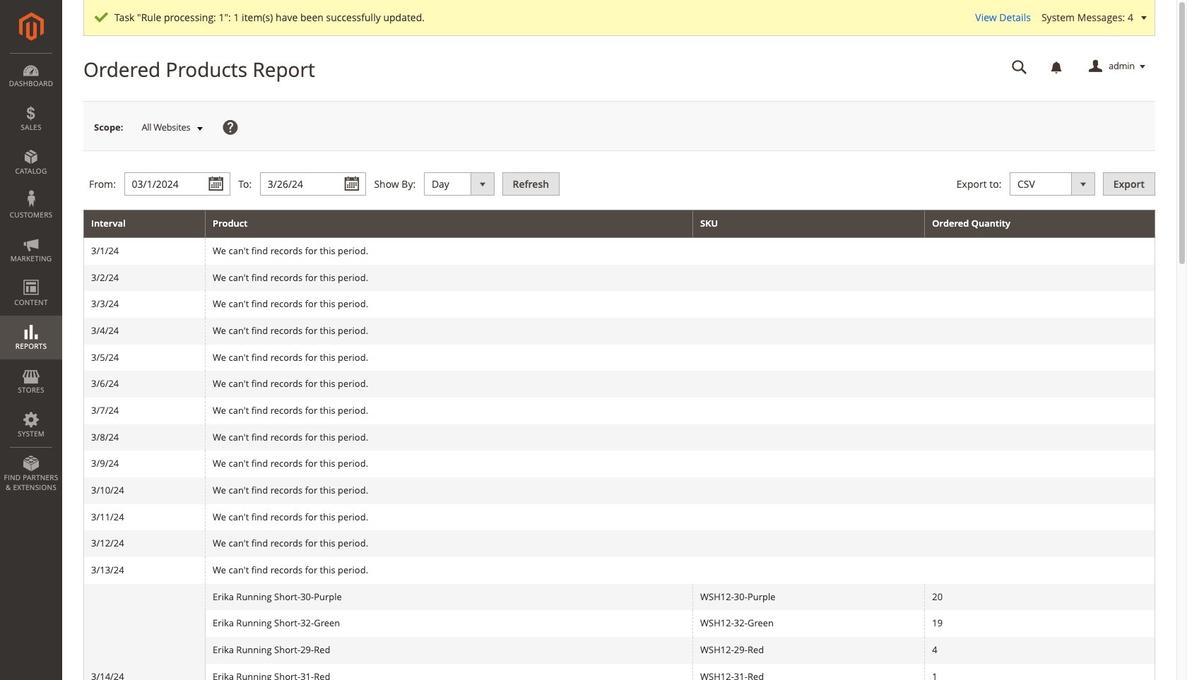 Task type: locate. For each thing, give the bounding box(es) containing it.
None text field
[[1002, 54, 1037, 79], [124, 173, 230, 196], [1002, 54, 1037, 79], [124, 173, 230, 196]]

menu bar
[[0, 53, 62, 500]]

None text field
[[260, 173, 366, 196]]



Task type: describe. For each thing, give the bounding box(es) containing it.
magento admin panel image
[[19, 12, 43, 41]]



